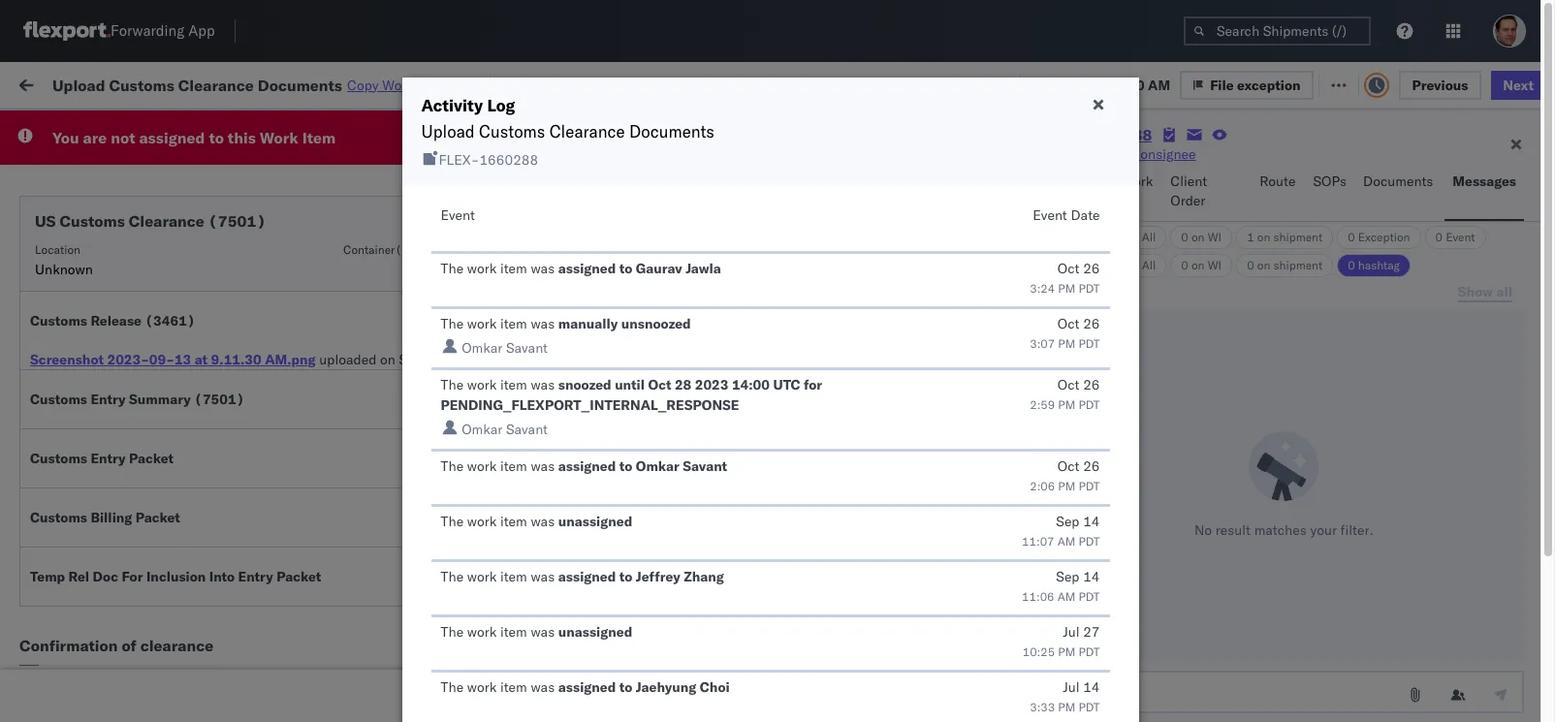 Task type: describe. For each thing, give the bounding box(es) containing it.
pm inside "oct 26 3:24 pm pdt"
[[1059, 281, 1076, 296]]

1 schedule delivery appointment link from the top
[[45, 193, 239, 212]]

clearance inside button
[[150, 397, 212, 415]]

documents button
[[1356, 164, 1446, 221]]

0 horizontal spatial consignee
[[813, 621, 879, 639]]

activity log button
[[500, 74, 572, 96]]

appointment for 3rd schedule delivery appointment link from the top of the page
[[159, 492, 239, 510]]

3 was from the top
[[531, 376, 555, 394]]

container numbers button
[[1185, 146, 1292, 181]]

0 horizontal spatial 1660288
[[480, 151, 539, 169]]

delivery for 11:59
[[106, 194, 155, 211]]

internal
[[1044, 258, 1088, 273]]

1 resize handle column header from the left
[[277, 150, 301, 723]]

schedule pickup from los angeles, ca for 11:59 pm pst, dec 13, 2022
[[45, 440, 261, 477]]

6 ca from the top
[[45, 630, 63, 647]]

us customs clearance (7501)
[[35, 211, 266, 231]]

ceau7522281, hlxu6269489, hlxu8034992 for schedule delivery appointment
[[1195, 194, 1496, 211]]

ceau7522281, for schedule delivery appointment
[[1195, 194, 1295, 211]]

2 schedule delivery appointment button from the top
[[45, 321, 239, 342]]

angeles, for fourth schedule pickup from los angeles, ca link from the bottom of the page
[[208, 269, 261, 287]]

to for the work item was assigned to jaehyung choi
[[620, 678, 633, 696]]

3 ocean fcl from the top
[[594, 323, 661, 340]]

0 horizontal spatial jawla
[[686, 260, 722, 277]]

1 vertical spatial this
[[359, 666, 382, 684]]

pst, up 4:00 pm pst, dec 23, 2022
[[378, 493, 408, 511]]

1 fcl from the top
[[637, 237, 661, 255]]

3 resize handle column header from the left
[[561, 150, 584, 723]]

hlxu6269489, for schedule delivery appointment
[[1298, 194, 1397, 211]]

5 resize handle column header from the left
[[813, 150, 836, 723]]

2 lhuu7894563, uetu5238478 from the top
[[1195, 493, 1393, 510]]

item
[[302, 128, 336, 147]]

flex- down oct 26 3:07 pm pdt
[[1071, 365, 1113, 383]]

am inside sep 14 11:06 am pdt
[[1058, 589, 1076, 604]]

was for sep 14 11:06 am pdt
[[531, 568, 555, 585]]

0 event
[[1436, 230, 1476, 244]]

4 flex-1889466 from the top
[[1071, 579, 1172, 596]]

0 on wi for 0
[[1182, 258, 1222, 273]]

due aug 19, 12:00 am
[[1025, 76, 1171, 94]]

oct for oct 26 3:07 pm pdt
[[1058, 315, 1080, 333]]

my work
[[19, 70, 106, 97]]

work for jul 27 10:25 pm pdt
[[467, 623, 497, 641]]

assigned up workitem button
[[139, 128, 205, 147]]

1 vertical spatial activity log
[[421, 95, 515, 115]]

event for event
[[441, 207, 475, 224]]

item for jul 14 3:33 pm pdt
[[501, 678, 527, 696]]

2 ceau7522281, from the top
[[1195, 237, 1295, 254]]

5 11:59 pm pdt, nov 4, 2022 from the top
[[312, 365, 490, 383]]

into
[[209, 568, 235, 586]]

2 customs from the left
[[608, 666, 660, 684]]

activity inside button
[[500, 76, 547, 94]]

mbl/mawb numbers button
[[1311, 154, 1534, 174]]

select file for customs billing packet
[[885, 509, 953, 527]]

choi
[[700, 678, 730, 696]]

item for oct 26 2:06 pm pdt
[[501, 457, 527, 475]]

the work item was assigned to omkar savant
[[441, 457, 728, 475]]

(0)
[[316, 75, 341, 93]]

2 11:59 pm pst, dec 13, 2022 from the top
[[312, 493, 498, 511]]

gvcu5265864
[[1195, 663, 1291, 681]]

confirm for confirm delivery
[[45, 578, 94, 595]]

2 vertical spatial shipment
[[386, 666, 443, 684]]

abcdefg78456546 for 4:00 pm pst, dec 23, 2022
[[1321, 536, 1451, 553]]

0 vertical spatial flexport
[[1037, 145, 1088, 163]]

ceau7522281, for schedule pickup from los angeles, ca
[[1195, 279, 1295, 297]]

2 13, from the top
[[440, 493, 461, 511]]

26 for oct 26 2:06 pm pdt
[[1084, 457, 1100, 475]]

upload customs clearance documents inside button
[[45, 397, 212, 434]]

11:07
[[1022, 534, 1055, 548]]

pdt for oct 26 3:07 pm pdt
[[1079, 337, 1100, 351]]

1 horizontal spatial no
[[1195, 522, 1213, 539]]

3 11:59 pm pdt, nov 4, 2022 from the top
[[312, 280, 490, 297]]

snoozed : no
[[406, 120, 475, 134]]

11:00
[[312, 408, 350, 425]]

item for sep 14 11:07 am pdt
[[501, 513, 527, 530]]

wi for 0
[[1208, 258, 1222, 273]]

0 vertical spatial gaurav
[[929, 76, 976, 94]]

3 schedule delivery appointment link from the top
[[45, 491, 239, 511]]

the work item was unassigned for sep
[[441, 513, 633, 530]]

clearance up the work,
[[178, 75, 254, 95]]

14 for zhang
[[1084, 568, 1100, 585]]

confirmation
[[19, 636, 118, 656]]

am right 6:00
[[345, 579, 367, 596]]

los up clearance
[[183, 611, 205, 628]]

messages
[[1453, 173, 1517, 190]]

bookings test consignee
[[846, 621, 1000, 639]]

customs inside upload customs clearance documents link
[[92, 397, 147, 415]]

until
[[615, 376, 645, 394]]

2 11:59 pm pdt, nov 4, 2022 from the top
[[312, 237, 490, 255]]

schedule for 4th schedule delivery appointment link from the bottom of the page
[[45, 194, 102, 211]]

log inside button
[[550, 76, 572, 94]]

14,
[[426, 351, 447, 369]]

flex- up the sep 14 11:07 am pdt on the right bottom of the page
[[1071, 493, 1113, 511]]

4 1846748 from the top
[[1113, 323, 1172, 340]]

6 ocean fcl from the top
[[594, 451, 661, 468]]

schedule for third schedule pickup from los angeles, ca link
[[45, 355, 102, 372]]

6:00
[[312, 579, 342, 596]]

pdt for oct 26 2:59 pm pdt
[[1079, 397, 1100, 412]]

4:00 pm pst, dec 23, 2022
[[312, 536, 490, 553]]

1 1846748 from the top
[[1113, 194, 1172, 212]]

customs left billing
[[30, 509, 87, 527]]

flex- down aug
[[1037, 125, 1085, 145]]

4 flex-1846748 from the top
[[1071, 323, 1172, 340]]

these
[[133, 666, 167, 684]]

entry for summary
[[91, 391, 126, 408]]

flex- down 27
[[1071, 664, 1113, 681]]

action
[[1488, 75, 1531, 93]]

appointment for 4th schedule delivery appointment link from the bottom of the page
[[159, 194, 239, 211]]

pm inside jul 14 3:33 pm pdt
[[1059, 700, 1076, 714]]

pending_flexport_internal_response
[[441, 396, 740, 414]]

container
[[1195, 150, 1247, 165]]

angeles, for confirm pickup from los angeles, ca link
[[200, 525, 254, 543]]

1 1889466 from the top
[[1113, 451, 1172, 468]]

external
[[1044, 230, 1091, 244]]

next
[[1504, 76, 1534, 94]]

2 ceau7522281, hlxu6269489, hlxu8034992 from the top
[[1195, 237, 1496, 254]]

1 lhuu7894563, uetu5238478 from the top
[[1195, 450, 1393, 468]]

schedule pickup from los angeles, ca button for 11:59 pm pst, dec 13, 2022
[[45, 439, 275, 480]]

batch action button
[[1416, 69, 1543, 98]]

schedule pickup from los angeles, ca button for 11:59 pm pdt, nov 4, 2022
[[45, 226, 275, 266]]

1 horizontal spatial flex-1660288
[[1037, 125, 1153, 145]]

2 fcl from the top
[[637, 280, 661, 297]]

pdt for sep 14 11:07 am pdt
[[1079, 534, 1100, 548]]

3 flex-1846748 from the top
[[1071, 280, 1172, 297]]

2 the from the top
[[441, 315, 464, 333]]

2 ca from the top
[[45, 289, 63, 306]]

to right 8:30
[[343, 666, 356, 684]]

4 schedule delivery appointment button from the top
[[45, 662, 239, 683]]

3 11:59 from the top
[[312, 280, 350, 297]]

2 11:59 from the top
[[312, 237, 350, 255]]

3 fcl from the top
[[637, 323, 661, 340]]

4:00
[[312, 536, 342, 553]]

billing
[[91, 509, 132, 527]]

4 11:59 pm pdt, nov 4, 2022 from the top
[[312, 323, 490, 340]]

1 vertical spatial gaurav
[[636, 260, 683, 277]]

los inside confirm pickup from los angeles, ca
[[175, 525, 197, 543]]

customs up status
[[109, 75, 174, 95]]

doc
[[93, 568, 118, 586]]

flexport. image
[[23, 21, 111, 41]]

pdt for oct 26 3:24 pm pdt
[[1079, 281, 1100, 296]]

3 schedule pickup from los angeles, ca button from the top
[[45, 354, 275, 394]]

i confirm that these customs documents belong to this shipment and that goods have been customs cleared
[[47, 666, 709, 684]]

documents
[[226, 666, 295, 684]]

pst, left 8,
[[378, 408, 408, 425]]

11:59 pm pst, jan 12, 2023
[[312, 621, 494, 639]]

2 item from the top
[[501, 315, 527, 333]]

to left blocked,
[[209, 128, 224, 147]]

los down upload customs clearance documents button
[[183, 440, 205, 457]]

flex- up external
[[1071, 194, 1113, 212]]

from for 11:59 pm pst, dec 13, 2022 schedule pickup from los angeles, ca link
[[151, 440, 179, 457]]

2 vertical spatial savant
[[683, 457, 728, 475]]

0 horizontal spatial flexport demo consignee
[[720, 621, 879, 639]]

8 11:59 from the top
[[312, 621, 350, 639]]

jul for jul 14
[[1063, 678, 1080, 696]]

1 vertical spatial demo
[[774, 621, 810, 639]]

pm inside oct 26 3:07 pm pdt
[[1059, 337, 1076, 351]]

4 schedule delivery appointment from the top
[[45, 663, 239, 680]]

flex- right the 3:07
[[1071, 323, 1113, 340]]

bookings
[[846, 621, 903, 639]]

6 11:59 from the top
[[312, 451, 350, 468]]

schedule for 2nd schedule delivery appointment link from the top of the page
[[45, 322, 102, 339]]

track
[[495, 75, 526, 93]]

hashtag
[[1359, 258, 1401, 273]]

pdt for sep 14 11:06 am pdt
[[1079, 589, 1100, 604]]

abcdefg78456546 for 11:59 pm pst, dec 13, 2022
[[1321, 493, 1451, 511]]

1 ocean fcl from the top
[[594, 237, 661, 255]]

clearance
[[140, 636, 214, 656]]

customs release (3461)
[[30, 312, 195, 330]]

your
[[1311, 522, 1338, 539]]

14:00
[[732, 376, 770, 394]]

11:06
[[1022, 589, 1055, 604]]

8 ocean fcl from the top
[[594, 579, 661, 596]]

2 test123456 from the top
[[1321, 280, 1403, 297]]

route
[[1260, 173, 1296, 190]]

1 vertical spatial work
[[260, 128, 299, 147]]

2 pdt, from the top
[[378, 237, 409, 255]]

pm inside oct 26 2:06 pm pdt
[[1059, 479, 1076, 493]]

2023-
[[107, 351, 149, 369]]

7 fcl from the top
[[637, 493, 661, 511]]

0 vertical spatial this
[[228, 128, 256, 147]]

9 ocean fcl from the top
[[594, 621, 661, 639]]

2 hlxu6269489, from the top
[[1298, 237, 1397, 254]]

demo inside flexport demo consignee link
[[1092, 145, 1128, 163]]

2023 right 14,
[[451, 351, 484, 369]]

2 vertical spatial packet
[[277, 568, 321, 586]]

the work item was assigned to jeffrey zhang
[[441, 568, 724, 585]]

pst, down 4:00 pm pst, dec 23, 2022
[[371, 579, 400, 596]]

batch
[[1446, 75, 1484, 93]]

3 schedule delivery appointment button from the top
[[45, 491, 239, 513]]

0 vertical spatial upload customs clearance documents
[[421, 121, 715, 142]]

2 1889466 from the top
[[1113, 493, 1172, 511]]

1 flex-1846748 from the top
[[1071, 194, 1172, 212]]

container numbers
[[1195, 150, 1247, 180]]

hlxu8034992 for schedule pickup from los angeles, ca
[[1401, 279, 1496, 297]]

14 for choi
[[1084, 678, 1100, 696]]

0 on shipment
[[1247, 258, 1323, 273]]

0 horizontal spatial no
[[459, 120, 475, 134]]

confirm delivery
[[45, 578, 148, 595]]

deadline button
[[303, 154, 497, 174]]

2 hlxu8034992 from the top
[[1401, 237, 1496, 254]]

customs up customs billing packet
[[30, 450, 87, 468]]

dec up 4:00 pm pst, dec 23, 2022
[[411, 493, 437, 511]]

flex- up 27
[[1071, 579, 1113, 596]]

dec left 24,
[[404, 579, 429, 596]]

1 vertical spatial at
[[195, 351, 208, 369]]

angeles, for 11:59 pm pst, dec 13, 2022 schedule pickup from los angeles, ca link
[[208, 440, 261, 457]]

3 ca from the top
[[45, 374, 63, 391]]

3 schedule delivery appointment from the top
[[45, 492, 239, 510]]

delivery for 6:00
[[98, 578, 148, 595]]

not
[[111, 128, 135, 147]]

8 resize handle column header from the left
[[1288, 150, 1311, 723]]

0 vertical spatial jawla
[[979, 76, 1015, 94]]

0 vertical spatial sep
[[399, 351, 423, 369]]

ceau7522281, hlxu6269489, hlxu8034992 for schedule pickup from los angeles, ca
[[1195, 279, 1496, 297]]

work button
[[1114, 164, 1163, 221]]

clearance down workitem button
[[129, 211, 205, 231]]

3 1846748 from the top
[[1113, 280, 1172, 297]]

2 that from the left
[[473, 666, 498, 684]]

item for sep 14 11:06 am pdt
[[501, 568, 527, 585]]

6 flex-1846748 from the top
[[1071, 408, 1172, 425]]

dec down 11:00 pm pst, nov 8, 2022
[[411, 451, 437, 468]]

2 schedule delivery appointment link from the top
[[45, 321, 239, 340]]

pst, up 6:00 am pst, dec 24, 2022
[[370, 536, 399, 553]]

flex- right 2:59
[[1071, 408, 1113, 425]]

2 schedule pickup from los angeles, ca link from the top
[[45, 268, 275, 307]]

flex- down 'date'
[[1071, 237, 1113, 255]]

hlxu6269489, for schedule pickup from los angeles, ca
[[1298, 279, 1397, 297]]

2 schedule delivery appointment from the top
[[45, 322, 239, 339]]

7 ocean fcl from the top
[[594, 493, 661, 511]]

schedule for first schedule delivery appointment link from the bottom of the page
[[45, 663, 102, 680]]

schedule pickup from los angeles, ca link for 11:59 pm pst, dec 13, 2022
[[45, 439, 275, 478]]

progress
[[304, 120, 352, 134]]

0 vertical spatial flexport demo consignee
[[1037, 145, 1196, 163]]

3 4, from the top
[[441, 280, 453, 297]]

flex- up lagerfeld
[[1071, 621, 1113, 639]]

operator: gaurav jawla
[[871, 76, 1015, 94]]

10 fcl from the top
[[637, 664, 661, 681]]

shipment for 0 on shipment
[[1274, 258, 1323, 273]]

los down workitem button
[[183, 226, 205, 244]]

no result matches your filter.
[[1195, 522, 1374, 539]]

client order button
[[1163, 164, 1252, 221]]

due
[[1025, 76, 1050, 94]]

1
[[1247, 230, 1255, 244]]

1 11:59 from the top
[[312, 194, 350, 212]]

flex- down snoozed : no
[[439, 151, 480, 169]]

oct 26 2:59 pm pdt
[[1030, 376, 1100, 412]]

client order
[[1171, 173, 1208, 210]]

the work item was assigned to gaurav jawla
[[441, 260, 722, 277]]

2 4, from the top
[[441, 237, 453, 255]]

jan for 23,
[[403, 664, 424, 681]]

9 resize handle column header from the left
[[1506, 150, 1530, 723]]

6 1846748 from the top
[[1113, 408, 1172, 425]]

2023 right 12,
[[460, 621, 494, 639]]

messages button
[[1446, 164, 1525, 221]]

upload customs clearance documents copy workspace link
[[52, 75, 480, 95]]

customs billing packet
[[30, 509, 180, 527]]

schedule for 3rd schedule delivery appointment link from the top of the page
[[45, 492, 102, 510]]

maeu9408431
[[1321, 664, 1419, 681]]

mbl/mawb
[[1321, 158, 1389, 173]]

manually
[[558, 315, 618, 333]]

4 ca from the top
[[45, 459, 63, 477]]

3:24
[[1030, 281, 1056, 296]]

am right 12:00
[[1149, 76, 1171, 94]]

1 horizontal spatial 1660288
[[1085, 125, 1153, 145]]

1 on shipment
[[1247, 230, 1323, 244]]

schedule for fourth schedule pickup from los angeles, ca link from the bottom of the page
[[45, 269, 102, 287]]

hbl
[[652, 242, 674, 257]]

(7501) for us customs clearance (7501)
[[208, 211, 266, 231]]

1 vertical spatial flex-1660288
[[439, 151, 539, 169]]

filtered
[[19, 119, 67, 136]]

2 vertical spatial entry
[[238, 568, 273, 586]]

aug
[[1054, 76, 1080, 94]]

the work item was assigned to jaehyung choi
[[441, 678, 730, 696]]

work for sep 14 11:06 am pdt
[[467, 568, 497, 585]]

oct for oct 26 2:06 pm pdt
[[1058, 457, 1080, 475]]

2 lhuu7894563, from the top
[[1195, 493, 1295, 510]]

1 pdt, from the top
[[378, 194, 409, 212]]

the for oct 26 3:24 pm pdt
[[441, 260, 464, 277]]

pm inside jul 27 10:25 pm pdt
[[1059, 645, 1076, 659]]

2 flex-1846748 from the top
[[1071, 237, 1172, 255]]

assigned for the work item was assigned to omkar savant
[[558, 457, 616, 475]]

forwarding
[[111, 22, 185, 40]]

los right 09-
[[183, 355, 205, 372]]

3 item from the top
[[501, 376, 527, 394]]

5 ocean fcl from the top
[[594, 408, 661, 425]]

us
[[35, 211, 56, 231]]

5 4, from the top
[[441, 365, 453, 383]]

9 fcl from the top
[[637, 621, 661, 639]]

customs up snooze
[[479, 121, 545, 142]]

confirm for confirm pickup from los angeles, ca
[[45, 525, 94, 543]]

1 that from the left
[[105, 666, 130, 684]]

7 resize handle column header from the left
[[1162, 150, 1185, 723]]

sep 14 11:07 am pdt
[[1022, 513, 1100, 548]]

sep for the work item was unassigned
[[1057, 513, 1080, 530]]

select for customs entry packet
[[885, 450, 926, 468]]

flex- down internal
[[1071, 280, 1113, 297]]

of
[[122, 636, 137, 656]]

customs up screenshot
[[30, 312, 87, 330]]

778 at risk
[[357, 75, 425, 93]]

1 horizontal spatial at
[[386, 75, 398, 93]]

0 horizontal spatial flexport
[[720, 621, 770, 639]]

numbers for mbl/mawb numbers
[[1392, 158, 1440, 173]]

3 schedule pickup from los angeles, ca link from the top
[[45, 354, 275, 392]]

all button for external
[[1132, 226, 1167, 249]]

oct inside snoozed until oct 28 2023 14:00 utc for pending_flexport_internal_response
[[648, 376, 672, 394]]

am.png
[[265, 351, 316, 369]]

summary inside button
[[1044, 173, 1102, 190]]

los up (3461)
[[183, 269, 205, 287]]

result
[[1216, 522, 1251, 539]]



Task type: vqa. For each thing, say whether or not it's contained in the screenshot.


Task type: locate. For each thing, give the bounding box(es) containing it.
schedule delivery appointment link down workitem button
[[45, 193, 239, 212]]

am inside the sep 14 11:07 am pdt
[[1058, 534, 1076, 548]]

2 vertical spatial lhuu7894563,
[[1195, 535, 1295, 553]]

0 vertical spatial upload
[[52, 75, 105, 95]]

select for customs billing packet
[[885, 509, 926, 527]]

2 resize handle column header from the left
[[493, 150, 516, 723]]

fcl up unsnoozed
[[637, 280, 661, 297]]

0 exception
[[1348, 230, 1411, 244]]

customs right the 'been'
[[608, 666, 660, 684]]

1 vertical spatial all
[[1142, 258, 1156, 273]]

savant for manually unsnoozed
[[506, 339, 548, 357]]

snoozed
[[558, 376, 612, 394]]

from for schedule pickup from los angeles, ca link associated with 11:59 pm pdt, nov 4, 2022
[[151, 226, 179, 244]]

26 inside oct 26 3:07 pm pdt
[[1084, 315, 1100, 333]]

1 select file button from the top
[[873, 444, 965, 473]]

10 ocean fcl from the top
[[594, 664, 661, 681]]

at left risk
[[386, 75, 398, 93]]

upload down the 187
[[421, 121, 475, 142]]

unassigned down the work item was assigned to omkar savant
[[558, 513, 633, 530]]

customs down screenshot
[[30, 391, 87, 408]]

5 schedule pickup from los angeles, ca link from the top
[[45, 610, 275, 648]]

1 vertical spatial jul
[[1063, 678, 1080, 696]]

0 vertical spatial no
[[459, 120, 475, 134]]

numbers inside container numbers
[[1195, 166, 1243, 180]]

appointment for first schedule delivery appointment link from the bottom of the page
[[159, 663, 239, 680]]

pst,
[[378, 408, 408, 425], [378, 451, 408, 468], [378, 493, 408, 511], [370, 536, 399, 553], [371, 579, 400, 596], [378, 621, 408, 639], [370, 664, 399, 681]]

0 vertical spatial ceau7522281,
[[1195, 194, 1295, 211]]

all for internal
[[1142, 258, 1156, 273]]

flex-2130387 button
[[1040, 659, 1175, 686], [1040, 659, 1175, 686]]

from for schedule pickup from los angeles, ca link corresponding to 11:59 pm pst, jan 12, 2023
[[151, 611, 179, 628]]

schedule delivery appointment link
[[45, 193, 239, 212], [45, 321, 239, 340], [45, 491, 239, 511], [45, 662, 239, 681]]

1 14 from the top
[[1084, 513, 1100, 530]]

omkar for snoozed until oct 28 2023 14:00 utc for pending_flexport_internal_response
[[462, 420, 503, 438]]

3 14 from the top
[[1084, 678, 1100, 696]]

no left result
[[1195, 522, 1213, 539]]

hlxu8034992 down 0 event
[[1401, 279, 1496, 297]]

jawla down number(s)
[[686, 260, 722, 277]]

schedule pickup from los angeles, ca link for 11:59 pm pst, jan 12, 2023
[[45, 610, 275, 648]]

2 vertical spatial ceau7522281, hlxu6269489, hlxu8034992
[[1195, 279, 1496, 297]]

09-
[[149, 351, 174, 369]]

confirm pickup from los angeles, ca
[[45, 525, 254, 562]]

5 11:59 from the top
[[312, 365, 350, 383]]

8 item from the top
[[501, 678, 527, 696]]

0 on wi for 1
[[1182, 230, 1222, 244]]

1 horizontal spatial consignee
[[935, 621, 1000, 639]]

1 vertical spatial unassigned
[[558, 623, 633, 641]]

11:59
[[312, 194, 350, 212], [312, 237, 350, 255], [312, 280, 350, 297], [312, 323, 350, 340], [312, 365, 350, 383], [312, 451, 350, 468], [312, 493, 350, 511], [312, 621, 350, 639]]

release
[[91, 312, 142, 330]]

0 vertical spatial lhuu7894563, uetu5238478
[[1195, 450, 1393, 468]]

schedule for schedule pickup from los angeles, ca link associated with 11:59 pm pdt, nov 4, 2022
[[45, 226, 102, 244]]

1 horizontal spatial work
[[260, 128, 299, 147]]

ceau7522281, up the 0 on shipment
[[1195, 237, 1295, 254]]

flexport demo consignee link
[[1037, 145, 1196, 164]]

sep
[[399, 351, 423, 369], [1057, 513, 1080, 530], [1057, 568, 1080, 585]]

select file button for customs entry packet
[[873, 444, 965, 473]]

savant for snoozed until oct 28 2023 14:00 utc for pending_flexport_internal_response
[[506, 420, 548, 438]]

was for oct 26 3:24 pm pdt
[[531, 260, 555, 277]]

customs down clearance
[[171, 666, 223, 684]]

hlxu8034992 up 0 event
[[1401, 194, 1496, 211]]

ca
[[45, 246, 63, 263], [45, 289, 63, 306], [45, 374, 63, 391], [45, 459, 63, 477], [45, 545, 63, 562], [45, 630, 63, 647]]

work inside import work button
[[212, 75, 246, 93]]

0 vertical spatial (7501)
[[208, 211, 266, 231]]

8 fcl from the top
[[637, 579, 661, 596]]

workspace
[[382, 76, 450, 94]]

0 vertical spatial select file
[[885, 450, 953, 468]]

jul left 27
[[1063, 623, 1080, 641]]

been
[[574, 666, 605, 684]]

shipment
[[1274, 230, 1323, 244], [1274, 258, 1323, 273], [386, 666, 443, 684]]

summary
[[1044, 173, 1102, 190], [129, 391, 191, 408]]

unknown
[[35, 261, 93, 278]]

0 horizontal spatial gaurav
[[636, 260, 683, 277]]

(7501) down you are not assigned to this work item
[[208, 211, 266, 231]]

1 customs from the left
[[171, 666, 223, 684]]

to right the 'been'
[[620, 678, 633, 696]]

the work item was manually unsnoozed
[[441, 315, 691, 333]]

ca inside confirm pickup from los angeles, ca
[[45, 545, 63, 562]]

1 horizontal spatial :
[[451, 120, 454, 134]]

pdt inside oct 26 2:06 pm pdt
[[1079, 479, 1100, 493]]

1 vertical spatial omkar savant
[[462, 420, 548, 438]]

numbers for container numbers
[[1195, 166, 1243, 180]]

0 vertical spatial jan
[[411, 621, 433, 639]]

for left the work,
[[186, 120, 202, 134]]

1660288 down 12:00
[[1085, 125, 1153, 145]]

schedule for 11:59 pm pst, dec 13, 2022 schedule pickup from los angeles, ca link
[[45, 440, 102, 457]]

documents
[[258, 75, 342, 95], [630, 121, 715, 142], [1364, 173, 1434, 190], [45, 417, 115, 434]]

flex- down oct 26 2:59 pm pdt
[[1071, 451, 1113, 468]]

clearance up snooze
[[550, 121, 625, 142]]

oct for oct 26 2:59 pm pdt
[[1058, 376, 1080, 394]]

utc
[[773, 376, 801, 394]]

ca up temp
[[45, 545, 63, 562]]

0 horizontal spatial :
[[140, 120, 144, 134]]

rel
[[68, 568, 89, 586]]

hlxu8034992 down messages button
[[1401, 237, 1496, 254]]

link
[[454, 76, 480, 94]]

1 vertical spatial activity
[[421, 95, 483, 115]]

0 vertical spatial ceau7522281, hlxu6269489, hlxu8034992
[[1195, 194, 1496, 211]]

26 for oct 26 3:07 pm pdt
[[1084, 315, 1100, 333]]

3 pdt from the top
[[1079, 397, 1100, 412]]

sep inside sep 14 11:06 am pdt
[[1057, 568, 1080, 585]]

0 vertical spatial shipment
[[1274, 230, 1323, 244]]

23, for 2022
[[431, 536, 453, 553]]

7 was from the top
[[531, 623, 555, 641]]

work inside work button
[[1122, 173, 1154, 190]]

2 flex-1889466 from the top
[[1071, 493, 1172, 511]]

3 schedule from the top
[[45, 269, 102, 287]]

2 abcdefg78456546 from the top
[[1321, 536, 1451, 553]]

schedule up unknown
[[45, 226, 102, 244]]

flex-1660288 down snoozed : no
[[439, 151, 539, 169]]

1 vertical spatial flexport
[[720, 621, 770, 639]]

nov
[[412, 194, 437, 212], [412, 237, 437, 255], [412, 280, 437, 297], [412, 323, 437, 340], [412, 365, 437, 383], [411, 408, 436, 425]]

0 vertical spatial flex-1660288
[[1037, 125, 1153, 145]]

message
[[261, 75, 316, 93]]

unassigned for sep 14
[[558, 513, 633, 530]]

confirm
[[54, 666, 101, 684]]

event down deadline button
[[441, 207, 475, 224]]

pst, up 8:30 pm pst, jan 23, 2023
[[378, 621, 408, 639]]

26 inside oct 26 2:59 pm pdt
[[1084, 376, 1100, 394]]

1 vertical spatial select file button
[[873, 503, 965, 532]]

all button for internal
[[1132, 254, 1167, 277]]

0 vertical spatial unassigned
[[558, 513, 633, 530]]

14 inside the sep 14 11:07 am pdt
[[1084, 513, 1100, 530]]

: down the 187
[[451, 120, 454, 134]]

0 vertical spatial log
[[550, 76, 572, 94]]

am
[[1149, 76, 1171, 94], [1058, 534, 1076, 548], [345, 579, 367, 596], [1058, 589, 1076, 604]]

customs down 2023- at left
[[92, 397, 147, 415]]

flex-2130387
[[1071, 664, 1172, 681]]

pdt for jul 27 10:25 pm pdt
[[1079, 645, 1100, 659]]

jeffrey
[[636, 568, 681, 585]]

from up temp rel doc for inclusion into entry packet
[[143, 525, 171, 543]]

8 schedule from the top
[[45, 611, 102, 628]]

0 vertical spatial uetu5238478
[[1299, 450, 1393, 468]]

4 schedule pickup from los angeles, ca link from the top
[[45, 439, 275, 478]]

shipment down 1 on shipment
[[1274, 258, 1323, 273]]

to up unsnoozed
[[620, 260, 633, 277]]

0 vertical spatial at
[[386, 75, 398, 93]]

1 uetu5238478 from the top
[[1299, 450, 1393, 468]]

3 appointment from the top
[[159, 492, 239, 510]]

oct
[[1058, 260, 1080, 277], [1058, 315, 1080, 333], [648, 376, 672, 394], [1058, 376, 1080, 394], [1058, 457, 1080, 475]]

appointment
[[159, 194, 239, 211], [159, 322, 239, 339], [159, 492, 239, 510], [159, 663, 239, 680]]

2022
[[457, 194, 490, 212], [457, 237, 490, 255], [457, 280, 490, 297], [457, 323, 490, 340], [457, 365, 490, 383], [456, 408, 489, 425], [464, 451, 498, 468], [464, 493, 498, 511], [456, 536, 490, 553], [457, 579, 491, 596]]

14 inside sep 14 11:06 am pdt
[[1084, 568, 1100, 585]]

pst, down 11:00 pm pst, nov 8, 2022
[[378, 451, 408, 468]]

5 item from the top
[[501, 513, 527, 530]]

sep left 14,
[[399, 351, 423, 369]]

3 1889466 from the top
[[1113, 536, 1172, 553]]

2 select file button from the top
[[873, 503, 965, 532]]

24,
[[433, 579, 454, 596]]

1 horizontal spatial for
[[804, 376, 823, 394]]

screenshot 2023-09-13 at 9.11.30 am.png uploaded on sep 14, 2023
[[30, 351, 484, 369]]

schedule delivery appointment up us customs clearance (7501)
[[45, 194, 239, 211]]

location
[[35, 242, 81, 257]]

4 1889466 from the top
[[1113, 579, 1172, 596]]

assigned for the work item was assigned to jeffrey zhang
[[558, 568, 616, 585]]

from down workitem button
[[151, 226, 179, 244]]

0 horizontal spatial for
[[186, 120, 202, 134]]

entry for packet
[[91, 450, 126, 468]]

3 hlxu6269489, from the top
[[1298, 279, 1397, 297]]

0 vertical spatial all
[[1142, 230, 1156, 244]]

work
[[56, 70, 106, 97], [467, 260, 497, 277], [467, 315, 497, 333], [467, 376, 497, 394], [467, 457, 497, 475], [467, 513, 497, 530], [467, 568, 497, 585], [467, 623, 497, 641], [467, 678, 497, 696]]

pdt down lagerfeld
[[1079, 700, 1100, 714]]

1 horizontal spatial summary
[[1044, 173, 1102, 190]]

pdt inside oct 26 2:59 pm pdt
[[1079, 397, 1100, 412]]

lagerfeld
[[1040, 664, 1098, 681]]

test123456 up "0 hashtag"
[[1321, 237, 1403, 255]]

1 vertical spatial test123456
[[1321, 280, 1403, 297]]

consignee up integration
[[813, 621, 879, 639]]

the work item was unassigned for jul
[[441, 623, 633, 641]]

4 ocean fcl from the top
[[594, 365, 661, 383]]

activity down the 187
[[421, 95, 483, 115]]

28
[[675, 376, 692, 394]]

angeles, for schedule pickup from los angeles, ca link corresponding to 11:59 pm pst, jan 12, 2023
[[208, 611, 261, 628]]

clearance down 13
[[150, 397, 212, 415]]

4,
[[441, 194, 453, 212], [441, 237, 453, 255], [441, 280, 453, 297], [441, 323, 453, 340], [441, 365, 453, 383]]

to for the work item was assigned to gaurav jawla
[[620, 260, 633, 277]]

packet for customs entry packet
[[129, 450, 174, 468]]

0 vertical spatial savant
[[506, 339, 548, 357]]

oct inside oct 26 2:06 pm pdt
[[1058, 457, 1080, 475]]

work for oct 26 2:06 pm pdt
[[467, 457, 497, 475]]

4 fcl from the top
[[637, 365, 661, 383]]

2 schedule pickup from los angeles, ca from the top
[[45, 269, 261, 306]]

1 vertical spatial uetu5238478
[[1299, 493, 1393, 510]]

oct inside oct 26 3:07 pm pdt
[[1058, 315, 1080, 333]]

order
[[1171, 192, 1206, 210]]

jul for jul 27
[[1063, 623, 1080, 641]]

the work item was unassigned up the work item was assigned to jeffrey zhang
[[441, 513, 633, 530]]

from for confirm pickup from los angeles, ca link
[[143, 525, 171, 543]]

0 horizontal spatial demo
[[774, 621, 810, 639]]

14 inside jul 14 3:33 pm pdt
[[1084, 678, 1100, 696]]

upload customs clearance documents
[[421, 121, 715, 142], [45, 397, 212, 434]]

14 up 27
[[1084, 568, 1100, 585]]

the for sep 14 11:07 am pdt
[[441, 513, 464, 530]]

ca down unknown
[[45, 289, 63, 306]]

pdt inside oct 26 3:07 pm pdt
[[1079, 337, 1100, 351]]

confirm delivery link
[[45, 577, 148, 596]]

26 inside "oct 26 3:24 pm pdt"
[[1084, 260, 1100, 277]]

on
[[476, 75, 491, 93], [1192, 230, 1205, 244], [1258, 230, 1271, 244], [1192, 258, 1205, 273], [1258, 258, 1271, 273], [380, 351, 396, 369]]

: for status
[[140, 120, 144, 134]]

work for sep 14 11:07 am pdt
[[467, 513, 497, 530]]

4 11:59 from the top
[[312, 323, 350, 340]]

to for the work item was assigned to omkar savant
[[620, 457, 633, 475]]

0 vertical spatial test123456
[[1321, 237, 1403, 255]]

customs
[[171, 666, 223, 684], [608, 666, 660, 684]]

0 vertical spatial 14
[[1084, 513, 1100, 530]]

1 vertical spatial hlxu8034992
[[1401, 237, 1496, 254]]

5 schedule pickup from los angeles, ca from the top
[[45, 611, 261, 647]]

appointment for 2nd schedule delivery appointment link from the top of the page
[[159, 322, 239, 339]]

2 : from the left
[[451, 120, 454, 134]]

0 vertical spatial 13,
[[440, 451, 461, 468]]

1 vertical spatial summary
[[129, 391, 191, 408]]

0 vertical spatial entry
[[91, 391, 126, 408]]

2 jul from the top
[[1063, 678, 1080, 696]]

angeles, for schedule pickup from los angeles, ca link associated with 11:59 pm pdt, nov 4, 2022
[[208, 226, 261, 244]]

screenshot 2023-09-13 at 9.11.30 am.png link
[[30, 350, 316, 370]]

1 vertical spatial entry
[[91, 450, 126, 468]]

item up the work item was manually unsnoozed
[[501, 260, 527, 277]]

select file for customs entry packet
[[885, 450, 953, 468]]

resize handle column header
[[277, 150, 301, 723], [493, 150, 516, 723], [561, 150, 584, 723], [687, 150, 710, 723], [813, 150, 836, 723], [1007, 150, 1030, 723], [1162, 150, 1185, 723], [1288, 150, 1311, 723], [1506, 150, 1530, 723]]

26 for oct 26 2:59 pm pdt
[[1084, 376, 1100, 394]]

schedule pickup from los angeles, ca link for 11:59 pm pdt, nov 4, 2022
[[45, 226, 275, 264]]

4 4, from the top
[[441, 323, 453, 340]]

omkar
[[462, 339, 503, 357], [462, 420, 503, 438], [636, 457, 680, 475]]

wi for 1
[[1208, 230, 1222, 244]]

2023 down 12,
[[452, 664, 486, 681]]

ocean fcl up the work item was assigned to gaurav jawla on the top left
[[594, 237, 661, 255]]

upload inside button
[[45, 397, 89, 415]]

los
[[183, 226, 205, 244], [183, 269, 205, 287], [183, 355, 205, 372], [183, 440, 205, 457], [175, 525, 197, 543], [183, 611, 205, 628]]

1 vertical spatial omkar
[[462, 420, 503, 438]]

flex-1846748 down oct 26 3:07 pm pdt
[[1071, 365, 1172, 383]]

0 vertical spatial activity log
[[500, 76, 572, 94]]

6:00 am pst, dec 24, 2022
[[312, 579, 491, 596]]

schedule delivery appointment button down of
[[45, 662, 239, 683]]

pdt inside jul 27 10:25 pm pdt
[[1079, 645, 1100, 659]]

0 horizontal spatial upload customs clearance documents
[[45, 397, 212, 434]]

1 11:59 pm pdt, nov 4, 2022 from the top
[[312, 194, 490, 212]]

7 11:59 from the top
[[312, 493, 350, 511]]

consignee inside flexport demo consignee link
[[1131, 145, 1196, 163]]

item up the work item was assigned to jeffrey zhang
[[501, 513, 527, 530]]

pm inside oct 26 2:59 pm pdt
[[1059, 397, 1076, 412]]

savant
[[506, 339, 548, 357], [506, 420, 548, 438], [683, 457, 728, 475]]

0 vertical spatial omkar savant
[[462, 339, 548, 357]]

oct inside oct 26 2:59 pm pdt
[[1058, 376, 1080, 394]]

confirm inside confirm pickup from los angeles, ca
[[45, 525, 94, 543]]

schedule delivery appointment link up confirm pickup from los angeles, ca
[[45, 491, 239, 511]]

ocean fcl
[[594, 237, 661, 255], [594, 280, 661, 297], [594, 323, 661, 340], [594, 365, 661, 383], [594, 408, 661, 425], [594, 451, 661, 468], [594, 493, 661, 511], [594, 579, 661, 596], [594, 621, 661, 639], [594, 664, 661, 681]]

6 fcl from the top
[[637, 451, 661, 468]]

0 vertical spatial 0 on wi
[[1182, 230, 1222, 244]]

sep 14 11:06 am pdt
[[1022, 568, 1100, 604]]

3 schedule pickup from los angeles, ca from the top
[[45, 355, 261, 391]]

13,
[[440, 451, 461, 468], [440, 493, 461, 511]]

4 pdt from the top
[[1079, 479, 1100, 493]]

jan for 12,
[[411, 621, 433, 639]]

1 vertical spatial the work item was unassigned
[[441, 623, 633, 641]]

gaurav left due
[[929, 76, 976, 94]]

7 pdt from the top
[[1079, 645, 1100, 659]]

1 vertical spatial 23,
[[428, 664, 449, 681]]

1 4, from the top
[[441, 194, 453, 212]]

Search Shipments (/) text field
[[1184, 16, 1371, 46]]

oct 26 2:06 pm pdt
[[1030, 457, 1100, 493]]

4 schedule pickup from los angeles, ca button from the top
[[45, 439, 275, 480]]

1 26 from the top
[[1084, 260, 1100, 277]]

0 horizontal spatial activity
[[421, 95, 483, 115]]

my
[[19, 70, 50, 97]]

flex-1846748 right 2:59
[[1071, 408, 1172, 425]]

omkar savant down the work item was
[[462, 420, 548, 438]]

0 vertical spatial confirm
[[45, 525, 94, 543]]

appointment up confirm pickup from los angeles, ca link
[[159, 492, 239, 510]]

integration test account - karl lagerfeld
[[846, 664, 1098, 681]]

0 vertical spatial select file button
[[873, 444, 965, 473]]

7 the from the top
[[441, 623, 464, 641]]

the for oct 26 2:06 pm pdt
[[441, 457, 464, 475]]

was
[[531, 260, 555, 277], [531, 315, 555, 333], [531, 376, 555, 394], [531, 457, 555, 475], [531, 513, 555, 530], [531, 568, 555, 585], [531, 623, 555, 641], [531, 678, 555, 696]]

event for event date
[[1033, 207, 1068, 224]]

gaurav
[[929, 76, 976, 94], [636, 260, 683, 277]]

1 wi from the top
[[1208, 230, 1222, 244]]

2 schedule pickup from los angeles, ca button from the top
[[45, 268, 275, 309]]

schedule delivery appointment link down of
[[45, 662, 239, 681]]

:
[[140, 120, 144, 134], [451, 120, 454, 134]]

1 schedule from the top
[[45, 194, 102, 211]]

2 horizontal spatial event
[[1446, 230, 1476, 244]]

sep for the work item was assigned to jeffrey zhang
[[1057, 568, 1080, 585]]

test123456 down "0 hashtag"
[[1321, 280, 1403, 297]]

unassigned for jul 27
[[558, 623, 633, 641]]

5 1846748 from the top
[[1113, 365, 1172, 383]]

2023 inside snoozed until oct 28 2023 14:00 utc for pending_flexport_internal_response
[[695, 376, 729, 394]]

2 26 from the top
[[1084, 315, 1100, 333]]

account
[[945, 664, 997, 681]]

packet
[[129, 450, 174, 468], [136, 509, 180, 527], [277, 568, 321, 586]]

1 vertical spatial packet
[[136, 509, 180, 527]]

exception
[[1359, 230, 1411, 244]]

1 was from the top
[[531, 260, 555, 277]]

forwarding app
[[111, 22, 215, 40]]

2 vertical spatial uetu5238478
[[1299, 535, 1393, 553]]

assigned for the work item was assigned to gaurav jawla
[[558, 260, 616, 277]]

1 ceau7522281, from the top
[[1195, 194, 1295, 211]]

1 appointment from the top
[[159, 194, 239, 211]]

2 ocean fcl from the top
[[594, 280, 661, 297]]

jawla left due
[[979, 76, 1015, 94]]

sep inside the sep 14 11:07 am pdt
[[1057, 513, 1080, 530]]

sep down the sep 14 11:07 am pdt on the right bottom of the page
[[1057, 568, 1080, 585]]

flex- up sep 14 11:06 am pdt on the bottom of the page
[[1071, 536, 1113, 553]]

pdt
[[1079, 281, 1100, 296], [1079, 337, 1100, 351], [1079, 397, 1100, 412], [1079, 479, 1100, 493], [1079, 534, 1100, 548], [1079, 589, 1100, 604], [1079, 645, 1100, 659], [1079, 700, 1100, 714]]

6 the from the top
[[441, 568, 464, 585]]

uploaded
[[319, 351, 377, 369]]

from inside confirm pickup from los angeles, ca
[[143, 525, 171, 543]]

los up inclusion
[[175, 525, 197, 543]]

work for jul 14 3:33 pm pdt
[[467, 678, 497, 696]]

0 vertical spatial omkar
[[462, 339, 503, 357]]

assigned for the work item was assigned to jaehyung choi
[[558, 678, 616, 696]]

pst, down 11:59 pm pst, jan 12, 2023 at bottom left
[[370, 664, 399, 681]]

pickup inside confirm pickup from los angeles, ca
[[98, 525, 140, 543]]

pdt inside "oct 26 3:24 pm pdt"
[[1079, 281, 1100, 296]]

5 pdt from the top
[[1079, 534, 1100, 548]]

flexport up choi
[[720, 621, 770, 639]]

schedule delivery appointment up 2023- at left
[[45, 322, 239, 339]]

0 horizontal spatial work
[[212, 75, 246, 93]]

confirm pickup from los angeles, ca link
[[45, 524, 275, 563]]

this right 8:30
[[359, 666, 382, 684]]

1 vertical spatial wi
[[1208, 258, 1222, 273]]

8:30 pm pst, jan 23, 2023
[[312, 664, 486, 681]]

0 vertical spatial 1660288
[[1085, 125, 1153, 145]]

(7501) down 9.11.30 at the left
[[194, 391, 245, 408]]

1 vertical spatial select file
[[885, 509, 953, 527]]

0 vertical spatial lhuu7894563,
[[1195, 450, 1295, 468]]

customs up location
[[60, 211, 125, 231]]

0 vertical spatial the work item was unassigned
[[441, 513, 633, 530]]

2 vertical spatial 14
[[1084, 678, 1100, 696]]

3 ceau7522281, hlxu6269489, hlxu8034992 from the top
[[1195, 279, 1496, 297]]

0 horizontal spatial at
[[195, 351, 208, 369]]

item right 24,
[[501, 568, 527, 585]]

3 uetu5238478 from the top
[[1299, 535, 1393, 553]]

1 vertical spatial lhuu7894563, uetu5238478
[[1195, 493, 1393, 510]]

2 vertical spatial omkar
[[636, 457, 680, 475]]

was for jul 14 3:33 pm pdt
[[531, 678, 555, 696]]

1 schedule delivery appointment from the top
[[45, 194, 239, 211]]

previous button
[[1399, 70, 1482, 99]]

angeles, for third schedule pickup from los angeles, ca link
[[208, 355, 261, 372]]

flex-1846748 button
[[1040, 190, 1175, 217], [1040, 190, 1175, 217], [1040, 232, 1175, 259], [1040, 232, 1175, 259], [1040, 275, 1175, 302], [1040, 275, 1175, 302], [1040, 318, 1175, 345], [1040, 318, 1175, 345], [1040, 360, 1175, 387], [1040, 360, 1175, 387], [1040, 403, 1175, 430], [1040, 403, 1175, 430]]

packet for customs billing packet
[[136, 509, 180, 527]]

for inside snoozed until oct 28 2023 14:00 utc for pending_flexport_internal_response
[[804, 376, 823, 394]]

9.11.30
[[211, 351, 262, 369]]

2 vertical spatial hlxu8034992
[[1401, 279, 1496, 297]]

1 vertical spatial for
[[804, 376, 823, 394]]

1 horizontal spatial flexport
[[1037, 145, 1088, 163]]

2 was from the top
[[531, 315, 555, 333]]

1 horizontal spatial event
[[1033, 207, 1068, 224]]

next button
[[1492, 70, 1546, 99]]

1 hlxu8034992 from the top
[[1401, 194, 1496, 211]]

0 vertical spatial 23,
[[431, 536, 453, 553]]

angeles, inside confirm pickup from los angeles, ca
[[200, 525, 254, 543]]

(7501) for customs entry summary (7501)
[[194, 391, 245, 408]]

oct inside "oct 26 3:24 pm pdt"
[[1058, 260, 1080, 277]]

integration
[[846, 664, 913, 681]]

1 unassigned from the top
[[558, 513, 633, 530]]

2 vertical spatial sep
[[1057, 568, 1080, 585]]

work,
[[205, 120, 236, 134]]

pdt inside the sep 14 11:07 am pdt
[[1079, 534, 1100, 548]]

3 lhuu7894563, from the top
[[1195, 535, 1295, 553]]

pdt for oct 26 2:06 pm pdt
[[1079, 479, 1100, 493]]

1 horizontal spatial numbers
[[1392, 158, 1440, 173]]

fcl up until
[[637, 323, 661, 340]]

flex-1660288 link
[[1037, 125, 1153, 145]]

unsnoozed
[[622, 315, 691, 333]]

savant down the work item was manually unsnoozed
[[506, 339, 548, 357]]

work for oct 26 3:24 pm pdt
[[467, 260, 497, 277]]

1 vertical spatial select
[[885, 509, 926, 527]]

schedule for schedule pickup from los angeles, ca link corresponding to 11:59 pm pst, jan 12, 2023
[[45, 611, 102, 628]]

2 vertical spatial upload
[[45, 397, 89, 415]]

8:30
[[312, 664, 342, 681]]

flex-1889466 up sep 14 11:06 am pdt on the bottom of the page
[[1071, 536, 1172, 553]]

1 vertical spatial abcdefg78456546
[[1321, 536, 1451, 553]]

gaurav down hbl at the top of page
[[636, 260, 683, 277]]

1 jul from the top
[[1063, 623, 1080, 641]]

delivery inside button
[[98, 578, 148, 595]]

2 vertical spatial hlxu6269489,
[[1298, 279, 1397, 297]]

in
[[290, 120, 301, 134]]

ocean fcl up "pending_flexport_internal_response"
[[594, 365, 661, 383]]

1 vertical spatial no
[[1195, 522, 1213, 539]]

1 vertical spatial upload
[[421, 121, 475, 142]]

omkar right 8,
[[462, 420, 503, 438]]

schedule pickup from los angeles, ca for 11:59 pm pst, jan 12, 2023
[[45, 611, 261, 647]]

2 the work item was unassigned from the top
[[441, 623, 633, 641]]

by:
[[70, 119, 89, 136]]

7 schedule from the top
[[45, 492, 102, 510]]

from for fourth schedule pickup from los angeles, ca link from the bottom of the page
[[151, 269, 179, 287]]

snoozed
[[406, 120, 451, 134]]

omkar savant for manually unsnoozed
[[462, 339, 548, 357]]

select file button for customs billing packet
[[873, 503, 965, 532]]

jul inside jul 14 3:33 pm pdt
[[1063, 678, 1080, 696]]

8 pdt from the top
[[1079, 700, 1100, 714]]

demo
[[1092, 145, 1128, 163], [774, 621, 810, 639]]

: for snoozed
[[451, 120, 454, 134]]

0 horizontal spatial log
[[487, 95, 515, 115]]

at
[[386, 75, 398, 93], [195, 351, 208, 369]]

None text field
[[1044, 671, 1525, 714]]

0 vertical spatial hlxu8034992
[[1401, 194, 1496, 211]]

pickup
[[106, 226, 147, 244], [106, 269, 147, 287], [106, 355, 147, 372], [106, 440, 147, 457], [98, 525, 140, 543], [106, 611, 147, 628]]

3 lhuu7894563, uetu5238478 from the top
[[1195, 535, 1393, 553]]

that right and
[[473, 666, 498, 684]]

demo down flex-1660288 'link'
[[1092, 145, 1128, 163]]

4 pdt, from the top
[[378, 323, 409, 340]]

assigned down "pending_flexport_internal_response"
[[558, 457, 616, 475]]

clearance
[[178, 75, 254, 95], [550, 121, 625, 142], [129, 211, 205, 231], [150, 397, 212, 415]]

file exception
[[1224, 75, 1314, 93], [1211, 76, 1301, 94]]

Search Work text field
[[903, 69, 1114, 98]]

1 vertical spatial 13,
[[440, 493, 461, 511]]

-
[[1000, 664, 1009, 681]]

pdt inside jul 14 3:33 pm pdt
[[1079, 700, 1100, 714]]

0 vertical spatial hlxu6269489,
[[1298, 194, 1397, 211]]

flex-1846748 down flexport demo consignee link
[[1071, 194, 1172, 212]]

26 inside oct 26 2:06 pm pdt
[[1084, 457, 1100, 475]]

confirm inside button
[[45, 578, 94, 595]]

ocean fcl down until
[[594, 408, 661, 425]]

jul inside jul 27 10:25 pm pdt
[[1063, 623, 1080, 641]]

was for oct 26 2:06 pm pdt
[[531, 457, 555, 475]]

2130387
[[1113, 664, 1172, 681]]

14 down oct 26 2:06 pm pdt
[[1084, 513, 1100, 530]]

snoozed until oct 28 2023 14:00 utc for pending_flexport_internal_response
[[441, 376, 823, 414]]

hlxu6269489, down the sops
[[1298, 194, 1397, 211]]

1 vertical spatial ceau7522281, hlxu6269489, hlxu8034992
[[1195, 237, 1496, 254]]

0 vertical spatial summary
[[1044, 173, 1102, 190]]

8 the from the top
[[441, 678, 464, 696]]

ca down screenshot
[[45, 374, 63, 391]]

ocean fcl up the 'been'
[[594, 621, 661, 639]]

oct for oct 26 3:24 pm pdt
[[1058, 260, 1080, 277]]

1 vertical spatial 0 on wi
[[1182, 258, 1222, 273]]

was for sep 14 11:07 am pdt
[[531, 513, 555, 530]]

the for jul 27 10:25 pm pdt
[[441, 623, 464, 641]]

jul 27 10:25 pm pdt
[[1023, 623, 1100, 659]]

4 schedule pickup from los angeles, ca from the top
[[45, 440, 261, 477]]

flexport down flex-1660288 'link'
[[1037, 145, 1088, 163]]

2 1846748 from the top
[[1113, 237, 1172, 255]]

omkar savant for snoozed until oct 28 2023 14:00 utc for pending_flexport_internal_response
[[462, 420, 548, 438]]

import work
[[165, 75, 246, 93]]

event down messages button
[[1446, 230, 1476, 244]]

5 pdt, from the top
[[378, 365, 409, 383]]

screenshot
[[30, 351, 104, 369]]

11:59 pm pdt, nov 4, 2022
[[312, 194, 490, 212], [312, 237, 490, 255], [312, 280, 490, 297], [312, 323, 490, 340], [312, 365, 490, 383]]

4 item from the top
[[501, 457, 527, 475]]

import work button
[[157, 62, 254, 106]]

1 select file from the top
[[885, 450, 953, 468]]

dec up 6:00 am pst, dec 24, 2022
[[403, 536, 428, 553]]

flexport demo consignee
[[1037, 145, 1196, 163], [720, 621, 879, 639]]

1 horizontal spatial demo
[[1092, 145, 1128, 163]]

0 horizontal spatial summary
[[129, 391, 191, 408]]

4 schedule delivery appointment link from the top
[[45, 662, 239, 681]]

temp
[[30, 568, 65, 586]]

10:25
[[1023, 645, 1055, 659]]

13
[[174, 351, 191, 369]]

0 vertical spatial packet
[[129, 450, 174, 468]]

ceau7522281, hlxu6269489, hlxu8034992 up "0 hashtag"
[[1195, 237, 1496, 254]]

item for oct 26 3:24 pm pdt
[[501, 260, 527, 277]]

savant down 28
[[683, 457, 728, 475]]

13, down 8,
[[440, 451, 461, 468]]

pdt for jul 14 3:33 pm pdt
[[1079, 700, 1100, 714]]

3 the from the top
[[441, 376, 464, 394]]

lhuu7894563, uetu5238478
[[1195, 450, 1393, 468], [1195, 493, 1393, 510], [1195, 535, 1393, 553]]

26 up the sep 14 11:07 am pdt on the right bottom of the page
[[1084, 457, 1100, 475]]

2 schedule from the top
[[45, 226, 102, 244]]

bosch ocean test
[[720, 237, 831, 255], [846, 237, 957, 255], [720, 365, 831, 383], [846, 365, 957, 383], [720, 408, 831, 425], [720, 451, 831, 468], [846, 451, 957, 468], [720, 493, 831, 511], [846, 493, 957, 511], [720, 579, 831, 596]]

None checkbox
[[19, 665, 39, 685]]

4 appointment from the top
[[159, 663, 239, 680]]

pdt inside sep 14 11:06 am pdt
[[1079, 589, 1100, 604]]

shipment for 1 on shipment
[[1274, 230, 1323, 244]]

the for jul 14 3:33 pm pdt
[[441, 678, 464, 696]]



